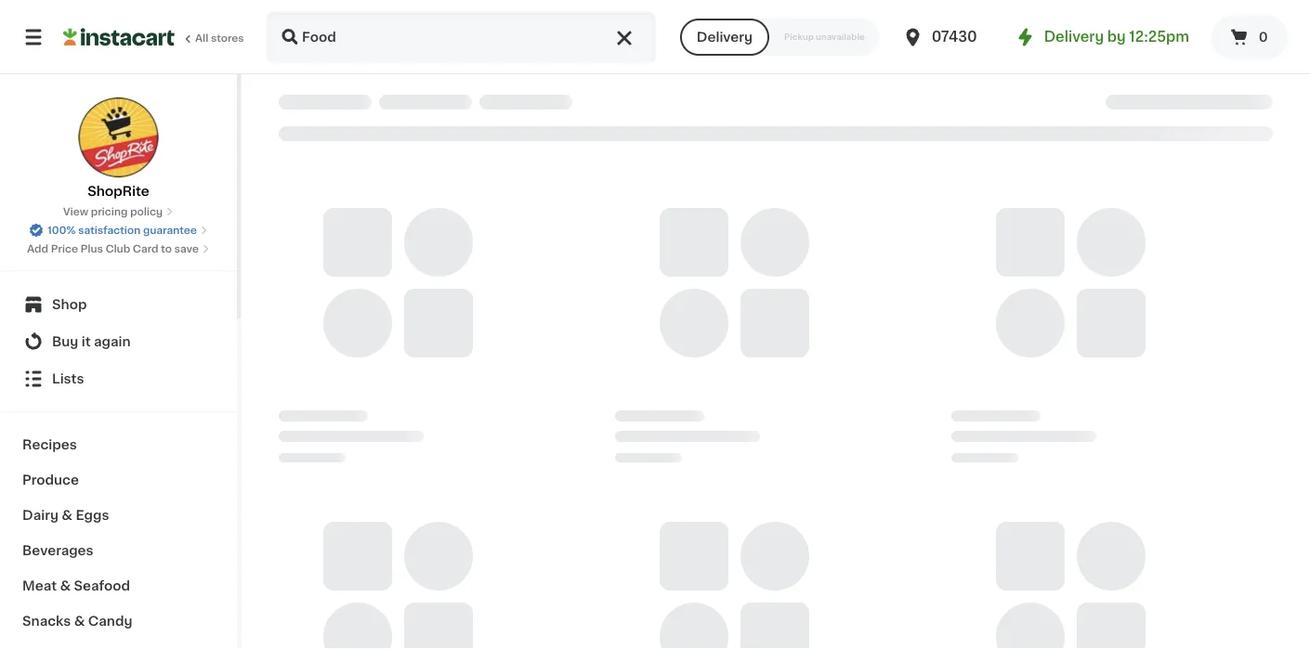 Task type: locate. For each thing, give the bounding box(es) containing it.
stores
[[211, 33, 244, 43]]

1 horizontal spatial delivery
[[1044, 30, 1104, 44]]

Search field
[[268, 13, 654, 61]]

snacks & candy link
[[11, 604, 226, 639]]

beverages
[[22, 545, 93, 558]]

delivery for delivery by 12:25pm
[[1044, 30, 1104, 44]]

to
[[161, 244, 172, 254]]

2 vertical spatial &
[[74, 615, 85, 628]]

save
[[174, 244, 199, 254]]

add price plus club card to save
[[27, 244, 199, 254]]

recipes
[[22, 439, 77, 452]]

price
[[51, 244, 78, 254]]

recipes link
[[11, 428, 226, 463]]

& right meat
[[60, 580, 71, 593]]

by
[[1108, 30, 1126, 44]]

& left "candy" on the bottom left of the page
[[74, 615, 85, 628]]

beverages link
[[11, 533, 226, 569]]

view pricing policy
[[63, 207, 163, 217]]

& for snacks
[[74, 615, 85, 628]]

12:25pm
[[1129, 30, 1190, 44]]

shoprite logo image
[[78, 97, 159, 178]]

None search field
[[266, 11, 656, 63]]

07430
[[932, 30, 977, 44]]

seafood
[[74, 580, 130, 593]]

0 vertical spatial &
[[62, 509, 72, 522]]

delivery by 12:25pm link
[[1015, 26, 1190, 48]]

buy it again
[[52, 336, 131, 349]]

delivery inside button
[[697, 31, 753, 44]]

&
[[62, 509, 72, 522], [60, 580, 71, 593], [74, 615, 85, 628]]

club
[[106, 244, 130, 254]]

1 vertical spatial &
[[60, 580, 71, 593]]

& left eggs
[[62, 509, 72, 522]]

candy
[[88, 615, 132, 628]]

0 horizontal spatial delivery
[[697, 31, 753, 44]]

delivery by 12:25pm
[[1044, 30, 1190, 44]]

dairy
[[22, 509, 58, 522]]

delivery
[[1044, 30, 1104, 44], [697, 31, 753, 44]]

07430 button
[[902, 11, 1014, 63]]

dairy & eggs link
[[11, 498, 226, 533]]

shoprite
[[88, 185, 149, 198]]

meat & seafood
[[22, 580, 130, 593]]



Task type: vqa. For each thing, say whether or not it's contained in the screenshot.
"Beverages"
yes



Task type: describe. For each thing, give the bounding box(es) containing it.
add price plus club card to save link
[[27, 242, 210, 257]]

delivery button
[[680, 19, 770, 56]]

all stores link
[[63, 11, 245, 63]]

shop link
[[11, 286, 226, 323]]

satisfaction
[[78, 225, 141, 236]]

0
[[1259, 31, 1268, 44]]

100% satisfaction guarantee button
[[29, 219, 208, 238]]

again
[[94, 336, 131, 349]]

all stores
[[195, 33, 244, 43]]

instacart logo image
[[63, 26, 175, 48]]

snacks & candy
[[22, 615, 132, 628]]

snacks
[[22, 615, 71, 628]]

all
[[195, 33, 208, 43]]

service type group
[[680, 19, 880, 56]]

view pricing policy link
[[63, 204, 174, 219]]

pricing
[[91, 207, 128, 217]]

view
[[63, 207, 88, 217]]

guarantee
[[143, 225, 197, 236]]

shop
[[52, 298, 87, 311]]

policy
[[130, 207, 163, 217]]

100%
[[47, 225, 76, 236]]

card
[[133, 244, 158, 254]]

shoprite link
[[78, 97, 159, 201]]

dairy & eggs
[[22, 509, 109, 522]]

eggs
[[76, 509, 109, 522]]

add
[[27, 244, 48, 254]]

plus
[[81, 244, 103, 254]]

lists link
[[11, 361, 226, 398]]

buy
[[52, 336, 78, 349]]

buy it again link
[[11, 323, 226, 361]]

& for dairy
[[62, 509, 72, 522]]

meat
[[22, 580, 57, 593]]

meat & seafood link
[[11, 569, 226, 604]]

100% satisfaction guarantee
[[47, 225, 197, 236]]

produce
[[22, 474, 79, 487]]

delivery for delivery
[[697, 31, 753, 44]]

0 button
[[1212, 15, 1288, 59]]

& for meat
[[60, 580, 71, 593]]

it
[[82, 336, 91, 349]]

lists
[[52, 373, 84, 386]]

produce link
[[11, 463, 226, 498]]



